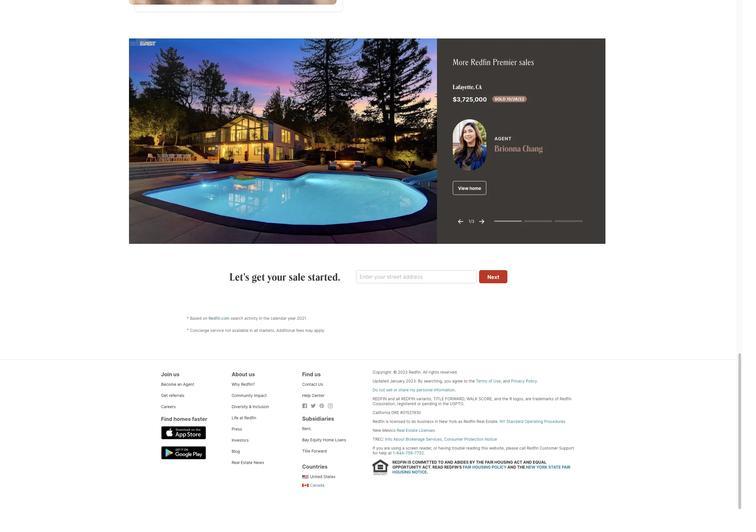 Task type: describe. For each thing, give the bounding box(es) containing it.
rent.
[[302, 427, 312, 432]]

find for find us
[[302, 372, 313, 378]]

share
[[399, 388, 409, 393]]

redfin's
[[444, 466, 462, 471]]

contact
[[302, 382, 317, 387]]

0 horizontal spatial or
[[394, 388, 398, 393]]

as
[[458, 420, 463, 425]]

reserved.
[[440, 370, 458, 375]]

chang
[[523, 143, 543, 154]]

my
[[410, 388, 416, 393]]

title
[[433, 397, 444, 402]]

1 horizontal spatial the
[[517, 466, 525, 471]]

bay equity home loans button
[[302, 438, 346, 443]]

redfin left is
[[373, 420, 385, 425]]

using
[[391, 446, 401, 451]]

services
[[426, 437, 442, 442]]

housing inside redfin is committed to and abides by the fair housing act and equal opportunity act. read redfin's
[[495, 461, 513, 466]]

* based on redfin.com search activity in the calendar year 2021.
[[187, 316, 307, 321]]

redfin?
[[241, 382, 255, 387]]

0 horizontal spatial at
[[240, 416, 243, 421]]

faster
[[192, 416, 207, 423]]

in right the activity
[[259, 316, 262, 321]]

score,
[[479, 397, 493, 402]]

us for about us
[[249, 372, 255, 378]]

operating
[[525, 420, 543, 425]]

real estate licenses link
[[397, 429, 435, 433]]

are inside redfin and all redfin variants, title forward, walk score, and the r logos, are trademarks of redfin corporation, registered or pending in the uspto.
[[526, 397, 532, 402]]

ny standard operating procedures link
[[500, 420, 566, 425]]

download the redfin app on the apple app store image
[[161, 427, 206, 440]]

us for find us
[[315, 372, 321, 378]]

redfin pinterest image
[[319, 404, 325, 409]]

united states
[[310, 475, 336, 480]]

search
[[231, 316, 243, 321]]

pending
[[422, 402, 437, 407]]

brionna
[[495, 143, 521, 154]]

sales
[[519, 57, 534, 68]]

0 horizontal spatial all
[[254, 328, 258, 333]]

0 horizontal spatial of
[[489, 379, 493, 384]]

0 horizontal spatial about
[[232, 372, 248, 378]]

having
[[439, 446, 451, 451]]

redfin instagram image
[[328, 404, 333, 409]]

your
[[268, 271, 287, 284]]

trec:
[[373, 437, 384, 442]]

trouble
[[452, 446, 465, 451]]

notice
[[412, 471, 427, 475]]

is
[[386, 420, 389, 425]]

business
[[417, 420, 434, 425]]

redfin facebook image
[[302, 404, 308, 409]]

calendar
[[271, 316, 287, 321]]

redfin down my
[[401, 397, 415, 402]]

1 horizontal spatial housing
[[472, 466, 491, 471]]

life at redfin button
[[232, 416, 256, 421]]

standard
[[507, 420, 524, 425]]

a
[[402, 446, 405, 451]]

or inside redfin and all redfin variants, title forward, walk score, and the r logos, are trademarks of redfin corporation, registered or pending in the uspto.
[[417, 402, 421, 407]]

. up the committed
[[424, 451, 425, 456]]

support
[[559, 446, 574, 451]]

join
[[161, 372, 172, 378]]

why
[[232, 382, 240, 387]]

blog
[[232, 450, 240, 455]]

corporation,
[[373, 402, 396, 407]]

1 / 3
[[469, 219, 475, 224]]

agree
[[452, 379, 463, 384]]

redfin right as at the right bottom of the page
[[464, 420, 476, 425]]

find homes faster
[[161, 416, 207, 423]]

opportunity
[[393, 466, 422, 471]]

policy
[[492, 466, 507, 471]]

next
[[488, 274, 500, 281]]

activity
[[244, 316, 258, 321]]

let's get your sale started.
[[230, 271, 341, 284]]

canadian flag image
[[302, 485, 309, 488]]

contact us
[[302, 382, 323, 387]]

1-844-759-7732 link
[[393, 451, 424, 456]]

&
[[249, 405, 252, 410]]

abides
[[454, 461, 469, 466]]

1 vertical spatial real
[[397, 429, 405, 433]]

†
[[187, 328, 189, 333]]

of inside redfin and all redfin variants, title forward, walk score, and the r logos, are trademarks of redfin corporation, registered or pending in the uspto.
[[555, 397, 559, 402]]

reading
[[466, 446, 480, 451]]

california
[[373, 411, 390, 416]]

1 horizontal spatial you
[[444, 379, 451, 384]]

the left uspto. on the bottom right of the page
[[443, 402, 449, 407]]

/
[[471, 219, 472, 224]]

countries
[[302, 464, 328, 471]]

fair housing policy and the
[[463, 466, 526, 471]]

forward,
[[445, 397, 466, 402]]

available
[[232, 328, 249, 333]]

0 horizontal spatial estate
[[241, 461, 253, 466]]

real estate news button
[[232, 461, 264, 466]]

website,
[[489, 446, 505, 451]]

sold
[[495, 97, 506, 102]]

title forward button
[[302, 449, 327, 454]]

redfin down '&'
[[244, 416, 256, 421]]

canada
[[310, 484, 324, 488]]

trec: info about brokerage services , consumer protection notice
[[373, 437, 497, 442]]

844-
[[397, 451, 406, 456]]

redfin inside redfin and all redfin variants, title forward, walk score, and the r logos, are trademarks of redfin corporation, registered or pending in the uspto.
[[560, 397, 572, 402]]

1 horizontal spatial ,
[[474, 83, 475, 91]]

redfin.
[[409, 370, 422, 375]]

united
[[310, 475, 323, 480]]

call
[[520, 446, 526, 451]]

updated january 2023: by searching, you agree to the terms of use , and privacy policy .
[[373, 379, 538, 384]]

fees
[[296, 328, 304, 333]]

licenses
[[419, 429, 435, 433]]

2 horizontal spatial and
[[503, 379, 510, 384]]

dre
[[392, 411, 399, 416]]

if
[[373, 446, 375, 451]]

. up trademarks in the bottom of the page
[[537, 379, 538, 384]]

redfin is licensed to do business in new york as redfin real estate. ny standard operating procedures
[[373, 420, 566, 425]]

0 horizontal spatial and
[[388, 397, 395, 402]]

1 vertical spatial to
[[407, 420, 410, 425]]

2 vertical spatial real
[[232, 461, 240, 466]]

by
[[418, 379, 423, 384]]

community impact button
[[232, 394, 267, 399]]

impact
[[254, 394, 267, 399]]

10/26/22
[[507, 97, 524, 102]]

1-
[[393, 451, 397, 456]]

redfin agent image
[[453, 119, 487, 171]]

year
[[288, 316, 296, 321]]

additional
[[276, 328, 295, 333]]

california dre #01521930
[[373, 411, 421, 416]]



Task type: vqa. For each thing, say whether or not it's contained in the screenshot.
'read'
yes



Task type: locate. For each thing, give the bounding box(es) containing it.
concierge
[[190, 328, 209, 333]]

0 vertical spatial estate
[[406, 429, 418, 433]]

about us
[[232, 372, 255, 378]]

, up having at the bottom of the page
[[442, 437, 443, 442]]

0 vertical spatial you
[[444, 379, 451, 384]]

0 horizontal spatial new
[[373, 429, 381, 433]]

759-
[[406, 451, 415, 456]]

redfin and all redfin variants, title forward, walk score, and the r logos, are trademarks of redfin corporation, registered or pending in the uspto.
[[373, 397, 572, 407]]

0 vertical spatial to
[[464, 379, 468, 384]]

redfin right more at the top
[[471, 57, 491, 68]]

do
[[373, 388, 378, 393]]

2023
[[398, 370, 408, 375]]

1 us from the left
[[173, 372, 180, 378]]

1
[[469, 219, 471, 224]]

you
[[444, 379, 451, 384], [376, 446, 383, 451]]

at right life
[[240, 416, 243, 421]]

us flag image
[[302, 476, 309, 479]]

2 vertical spatial or
[[434, 446, 437, 451]]

and right act
[[523, 461, 532, 466]]

view home button
[[453, 181, 487, 195]]

fair inside new york state fair housing notice
[[562, 466, 571, 471]]

1 vertical spatial estate
[[241, 461, 253, 466]]

2 horizontal spatial us
[[315, 372, 321, 378]]

help center button
[[302, 394, 325, 399]]

2 horizontal spatial real
[[477, 420, 485, 425]]

sold 10/26/22
[[495, 97, 524, 102]]

or left pending
[[417, 402, 421, 407]]

state
[[549, 466, 561, 471]]

and right to
[[445, 461, 453, 466]]

2 us from the left
[[249, 372, 255, 378]]

redfin down do
[[373, 397, 387, 402]]

fair inside redfin is committed to and abides by the fair housing act and equal opportunity act. read redfin's
[[485, 461, 494, 466]]

† concierge service not available in all markets. additional fees may apply.
[[187, 328, 325, 333]]

real
[[477, 420, 485, 425], [397, 429, 405, 433], [232, 461, 240, 466]]

the left r on the right of page
[[502, 397, 509, 402]]

terms of use link
[[476, 379, 501, 384]]

all
[[423, 370, 428, 375]]

redfin right trademarks in the bottom of the page
[[560, 397, 572, 402]]

new up trec:
[[373, 429, 381, 433]]

new mexico real estate licenses
[[373, 429, 435, 433]]

estate
[[406, 429, 418, 433], [241, 461, 253, 466]]

york
[[537, 466, 548, 471]]

find for find homes faster
[[161, 416, 172, 423]]

an
[[177, 382, 182, 387]]

equal housing opportunity image
[[373, 460, 389, 476]]

inclusion
[[253, 405, 269, 410]]

. down the committed
[[427, 471, 428, 475]]

find up contact
[[302, 372, 313, 378]]

press button
[[232, 427, 242, 432]]

and right the score,
[[494, 397, 501, 402]]

you inside if you are using a screen reader, or having trouble reading this website, please call redfin customer support for help at
[[376, 446, 383, 451]]

2023:
[[406, 379, 417, 384]]

of left "use"
[[489, 379, 493, 384]]

of right trademarks in the bottom of the page
[[555, 397, 559, 402]]

1 horizontal spatial at
[[388, 451, 392, 456]]

about up using
[[393, 437, 405, 442]]

why redfin? button
[[232, 382, 255, 387]]

housing inside new york state fair housing notice
[[393, 471, 411, 475]]

view home
[[458, 186, 481, 191]]

housing
[[495, 461, 513, 466], [472, 466, 491, 471], [393, 471, 411, 475]]

2021.
[[297, 316, 307, 321]]

this
[[481, 446, 488, 451]]

1 horizontal spatial not
[[379, 388, 385, 393]]

redfin inside redfin is committed to and abides by the fair housing act and equal opportunity act. read redfin's
[[393, 461, 407, 466]]

2 horizontal spatial fair
[[562, 466, 571, 471]]

1 vertical spatial about
[[393, 437, 405, 442]]

0 vertical spatial at
[[240, 416, 243, 421]]

do not sell or share my personal information link
[[373, 388, 455, 393]]

forward
[[312, 449, 327, 454]]

redfin inside if you are using a screen reader, or having trouble reading this website, please call redfin customer support for help at
[[527, 446, 539, 451]]

in inside redfin and all redfin variants, title forward, walk score, and the r logos, are trademarks of redfin corporation, registered or pending in the uspto.
[[439, 402, 442, 407]]

more redfin premier sales
[[453, 57, 534, 68]]

0 vertical spatial find
[[302, 372, 313, 378]]

help
[[302, 394, 311, 399]]

are left 1-
[[384, 446, 390, 451]]

consumer
[[444, 437, 463, 442]]

redfin
[[373, 397, 387, 402], [401, 397, 415, 402], [393, 461, 407, 466]]

diversity
[[232, 405, 248, 410]]

subsidiaries
[[302, 416, 334, 423]]

if you are using a screen reader, or having trouble reading this website, please call redfin customer support for help at
[[373, 446, 574, 456]]

in right pending
[[439, 402, 442, 407]]

0 vertical spatial new
[[439, 420, 448, 425]]

center
[[312, 394, 325, 399]]

1 vertical spatial or
[[417, 402, 421, 407]]

0 vertical spatial of
[[489, 379, 493, 384]]

diversity & inclusion
[[232, 405, 269, 410]]

started.
[[308, 271, 341, 284]]

1 horizontal spatial to
[[464, 379, 468, 384]]

1 horizontal spatial find
[[302, 372, 313, 378]]

in right business
[[435, 420, 438, 425]]

become an agent
[[161, 382, 194, 387]]

not right service
[[225, 328, 231, 333]]

1 vertical spatial are
[[384, 446, 390, 451]]

us up redfin?
[[249, 372, 255, 378]]

at left 1-
[[388, 451, 392, 456]]

do
[[411, 420, 416, 425]]

by
[[470, 461, 475, 466]]

1 horizontal spatial all
[[396, 397, 400, 402]]

find
[[302, 372, 313, 378], [161, 416, 172, 423]]

1 vertical spatial not
[[379, 388, 385, 393]]

get
[[252, 271, 265, 284]]

3
[[472, 219, 475, 224]]

, left ca
[[474, 83, 475, 91]]

title
[[302, 449, 310, 454]]

sale
[[289, 271, 306, 284]]

the left new
[[517, 466, 525, 471]]

0 horizontal spatial and
[[445, 461, 453, 466]]

equity
[[310, 438, 322, 443]]

1 horizontal spatial and
[[508, 466, 516, 471]]

1 horizontal spatial and
[[494, 397, 501, 402]]

0 horizontal spatial us
[[173, 372, 180, 378]]

1 vertical spatial you
[[376, 446, 383, 451]]

find us
[[302, 372, 321, 378]]

terms
[[476, 379, 488, 384]]

1 horizontal spatial real
[[397, 429, 405, 433]]

investors
[[232, 438, 249, 443]]

2 vertical spatial ,
[[442, 437, 443, 442]]

redfin down 844-
[[393, 461, 407, 466]]

use
[[494, 379, 501, 384]]

0 vertical spatial or
[[394, 388, 398, 393]]

the inside redfin is committed to and abides by the fair housing act and equal opportunity act. read redfin's
[[476, 461, 484, 466]]

0 horizontal spatial real
[[232, 461, 240, 466]]

download the redfin app from the google play store image
[[161, 447, 206, 460]]

2 horizontal spatial or
[[434, 446, 437, 451]]

are inside if you are using a screen reader, or having trouble reading this website, please call redfin customer support for help at
[[384, 446, 390, 451]]

personal
[[417, 388, 433, 393]]

diversity & inclusion button
[[232, 405, 269, 410]]

and right policy
[[508, 466, 516, 471]]

0 horizontal spatial not
[[225, 328, 231, 333]]

markets.
[[259, 328, 275, 333]]

contact us button
[[302, 382, 323, 387]]

all inside redfin and all redfin variants, title forward, walk score, and the r logos, are trademarks of redfin corporation, registered or pending in the uspto.
[[396, 397, 400, 402]]

walk
[[467, 397, 478, 402]]

to
[[464, 379, 468, 384], [407, 420, 410, 425]]

redfin for is
[[393, 461, 407, 466]]

at
[[240, 416, 243, 421], [388, 451, 392, 456]]

to right 'agree' on the bottom right
[[464, 379, 468, 384]]

equal
[[533, 461, 547, 466]]

at inside if you are using a screen reader, or having trouble reading this website, please call redfin customer support for help at
[[388, 451, 392, 456]]

0 vertical spatial not
[[225, 328, 231, 333]]

loans
[[335, 438, 346, 443]]

2 horizontal spatial ,
[[501, 379, 502, 384]]

about up why redfin?
[[232, 372, 248, 378]]

. down 'updated january 2023: by searching, you agree to the terms of use , and privacy policy .' in the right bottom of the page
[[455, 388, 456, 393]]

the right by
[[476, 461, 484, 466]]

you right if
[[376, 446, 383, 451]]

1 horizontal spatial estate
[[406, 429, 418, 433]]

or inside if you are using a screen reader, or having trouble reading this website, please call redfin customer support for help at
[[434, 446, 437, 451]]

0 horizontal spatial find
[[161, 416, 172, 423]]

1 vertical spatial ,
[[501, 379, 502, 384]]

redfin for and
[[373, 397, 387, 402]]

1 horizontal spatial of
[[555, 397, 559, 402]]

all
[[254, 328, 258, 333], [396, 397, 400, 402]]

copyright:
[[373, 370, 392, 375]]

, left privacy
[[501, 379, 502, 384]]

0 vertical spatial are
[[526, 397, 532, 402]]

0 vertical spatial about
[[232, 372, 248, 378]]

2 horizontal spatial housing
[[495, 461, 513, 466]]

1 vertical spatial new
[[373, 429, 381, 433]]

the left the 'terms'
[[469, 379, 475, 384]]

us for join us
[[173, 372, 180, 378]]

Enter your street address search field
[[356, 271, 477, 284]]

estate left news
[[241, 461, 253, 466]]

1 horizontal spatial or
[[417, 402, 421, 407]]

0 horizontal spatial fair
[[463, 466, 472, 471]]

3 us from the left
[[315, 372, 321, 378]]

to left do
[[407, 420, 410, 425]]

protection
[[465, 437, 484, 442]]

new left york in the right bottom of the page
[[439, 420, 448, 425]]

1 vertical spatial all
[[396, 397, 400, 402]]

redfin twitter image
[[311, 404, 316, 409]]

screen
[[406, 446, 418, 451]]

1 horizontal spatial new
[[439, 420, 448, 425]]

title forward
[[302, 449, 327, 454]]

customer
[[540, 446, 558, 451]]

redfin right call
[[527, 446, 539, 451]]

the up markets.
[[263, 316, 270, 321]]

1 vertical spatial find
[[161, 416, 172, 423]]

#01521930
[[400, 411, 421, 416]]

real down blog
[[232, 461, 240, 466]]

york
[[449, 420, 457, 425]]

let's
[[230, 271, 250, 284]]

all left markets.
[[254, 328, 258, 333]]

press
[[232, 427, 242, 432]]

updated
[[373, 379, 389, 384]]

next button
[[479, 271, 508, 284]]

estate up info about brokerage services link
[[406, 429, 418, 433]]

1 horizontal spatial fair
[[485, 461, 494, 466]]

find down the careers
[[161, 416, 172, 423]]

0 horizontal spatial ,
[[442, 437, 443, 442]]

1 horizontal spatial about
[[393, 437, 405, 442]]

policy
[[526, 379, 537, 384]]

in right available
[[250, 328, 253, 333]]

0 vertical spatial all
[[254, 328, 258, 333]]

0 vertical spatial ,
[[474, 83, 475, 91]]

0 horizontal spatial to
[[407, 420, 410, 425]]

1 vertical spatial at
[[388, 451, 392, 456]]

or down trec: info about brokerage services , consumer protection notice
[[434, 446, 437, 451]]

0 vertical spatial real
[[477, 420, 485, 425]]

1 vertical spatial of
[[555, 397, 559, 402]]

2 horizontal spatial and
[[523, 461, 532, 466]]

bay
[[302, 438, 309, 443]]

are right logos,
[[526, 397, 532, 402]]

1 horizontal spatial are
[[526, 397, 532, 402]]

real down licensed
[[397, 429, 405, 433]]

you down reserved.
[[444, 379, 451, 384]]

or right sell
[[394, 388, 398, 393]]

1 horizontal spatial us
[[249, 372, 255, 378]]

0 horizontal spatial are
[[384, 446, 390, 451]]

sell
[[386, 388, 393, 393]]

and down sell
[[388, 397, 395, 402]]

0 horizontal spatial housing
[[393, 471, 411, 475]]

rent. button
[[302, 427, 312, 432]]

0 horizontal spatial the
[[476, 461, 484, 466]]

and right "use"
[[503, 379, 510, 384]]

*
[[187, 316, 189, 321]]

not right do
[[379, 388, 385, 393]]

us up us in the bottom left of the page
[[315, 372, 321, 378]]

copyright: © 2023 redfin. all rights reserved.
[[373, 370, 458, 375]]

all down the share
[[396, 397, 400, 402]]

0 horizontal spatial you
[[376, 446, 383, 451]]

real left the estate. on the right of page
[[477, 420, 485, 425]]

us right join
[[173, 372, 180, 378]]



